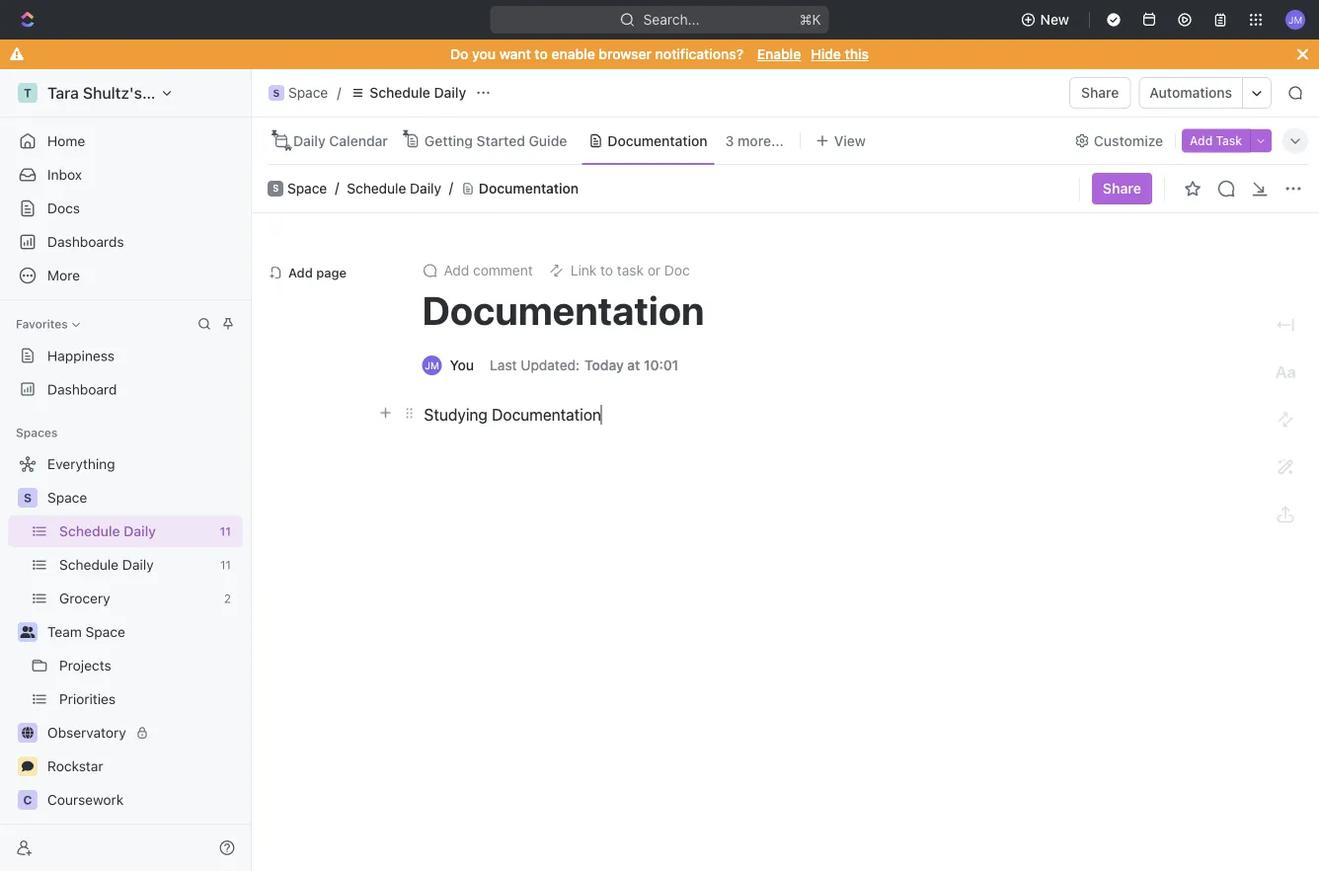 Task type: describe. For each thing, give the bounding box(es) containing it.
new button
[[1013, 4, 1082, 36]]

new
[[1041, 11, 1070, 28]]

/
[[337, 84, 341, 101]]

or
[[648, 262, 661, 279]]

coursework
[[47, 792, 124, 808]]

projects
[[59, 657, 111, 674]]

grocery
[[59, 590, 110, 606]]

started
[[477, 132, 525, 149]]

add for add page
[[288, 265, 313, 280]]

globe image
[[22, 727, 34, 739]]

task
[[1216, 134, 1242, 148]]

team space link
[[47, 616, 239, 648]]

rockstar link
[[47, 751, 239, 782]]

observatory link
[[47, 717, 239, 749]]

priorities link
[[59, 683, 239, 715]]

1 horizontal spatial space, , element
[[269, 85, 284, 101]]

1 11 from the top
[[220, 524, 231, 538]]

⌘k
[[800, 11, 821, 28]]

page
[[316, 265, 347, 280]]

schedule daily down the calendar
[[347, 180, 441, 197]]

everything link
[[8, 448, 239, 480]]

notifications?
[[655, 46, 744, 62]]

1 vertical spatial share
[[1103, 180, 1142, 197]]

search...
[[643, 11, 700, 28]]

do you want to enable browser notifications? enable hide this
[[450, 46, 869, 62]]

enable
[[757, 46, 801, 62]]

10:01
[[644, 357, 679, 373]]

observatory
[[47, 724, 126, 741]]

2 11 from the top
[[220, 558, 231, 572]]

space for s space /
[[288, 84, 328, 101]]

link to task or doc
[[571, 262, 690, 279]]

team space
[[47, 624, 125, 640]]

dashboards
[[47, 234, 124, 250]]

home
[[47, 133, 85, 149]]

c
[[23, 793, 32, 807]]

this
[[845, 46, 869, 62]]

1 horizontal spatial space link
[[287, 180, 327, 197]]

you
[[450, 357, 474, 373]]

favorites
[[16, 317, 68, 331]]

getting
[[425, 132, 473, 149]]

coursework link
[[47, 784, 239, 816]]

space for team space
[[86, 624, 125, 640]]

link
[[571, 262, 597, 279]]

documentation down link
[[422, 287, 705, 333]]

comment
[[473, 262, 533, 279]]

team
[[47, 624, 82, 640]]

updated:
[[521, 357, 580, 373]]

s space /
[[273, 84, 341, 101]]

dashboards link
[[8, 226, 243, 258]]

tree inside "sidebar" "navigation"
[[8, 448, 243, 871]]

space down 'everything'
[[47, 489, 87, 506]]

share inside button
[[1082, 84, 1119, 101]]

0 horizontal spatial to
[[535, 46, 548, 62]]

1 vertical spatial jm
[[425, 360, 439, 371]]

inbox
[[47, 166, 82, 183]]

shultz's
[[83, 83, 142, 102]]

getting started guide
[[425, 132, 567, 149]]

studying
[[424, 405, 488, 424]]

home link
[[8, 125, 243, 157]]

studying documentation
[[424, 405, 601, 424]]

automations
[[1150, 84, 1233, 101]]

more button
[[8, 260, 243, 291]]

schedule daily up grocery
[[59, 557, 154, 573]]

add for add task
[[1190, 134, 1213, 148]]

do
[[450, 46, 469, 62]]

you
[[472, 46, 496, 62]]

view all spaces
[[47, 825, 147, 841]]

projects link
[[59, 650, 239, 681]]

at
[[628, 357, 640, 373]]

more
[[47, 267, 80, 283]]

docs link
[[8, 193, 243, 224]]

sidebar navigation
[[0, 69, 256, 871]]

jm button
[[1280, 4, 1312, 36]]

space for s space
[[287, 180, 327, 197]]

add page
[[288, 265, 347, 280]]



Task type: vqa. For each thing, say whether or not it's contained in the screenshot.
t
yes



Task type: locate. For each thing, give the bounding box(es) containing it.
favorites button
[[8, 312, 88, 336]]

space link down daily calendar link in the left top of the page
[[287, 180, 327, 197]]

tara shultz's workspace
[[47, 83, 228, 102]]

dashboard link
[[8, 373, 243, 405]]

schedule daily down do
[[370, 84, 466, 101]]

view down this
[[834, 132, 866, 149]]

s inside s space /
[[273, 87, 280, 98]]

schedule daily
[[370, 84, 466, 101], [347, 180, 441, 197], [59, 523, 156, 539], [59, 557, 154, 573]]

spaces right all
[[100, 825, 147, 841]]

to right want
[[535, 46, 548, 62]]

inbox link
[[8, 159, 243, 191]]

jm
[[1289, 14, 1303, 25], [425, 360, 439, 371]]

view for view all spaces
[[47, 825, 78, 841]]

view for view
[[834, 132, 866, 149]]

1 horizontal spatial to
[[601, 262, 613, 279]]

add task button
[[1182, 129, 1250, 153]]

doc
[[665, 262, 690, 279]]

add left comment on the top left
[[444, 262, 469, 279]]

0 horizontal spatial space link
[[47, 482, 239, 514]]

1 horizontal spatial add
[[444, 262, 469, 279]]

getting started guide link
[[421, 127, 567, 155]]

more...
[[738, 132, 784, 149]]

automations button
[[1140, 78, 1242, 108]]

last
[[490, 357, 517, 373]]

user group image
[[20, 626, 35, 638]]

schedule daily link
[[345, 81, 471, 105], [347, 180, 441, 197], [59, 516, 212, 547], [59, 549, 212, 581]]

0 vertical spatial jm
[[1289, 14, 1303, 25]]

today
[[585, 357, 624, 373]]

share
[[1082, 84, 1119, 101], [1103, 180, 1142, 197]]

comment image
[[22, 761, 34, 772]]

view button
[[809, 118, 873, 164]]

space left the /
[[288, 84, 328, 101]]

workspace
[[146, 83, 228, 102]]

2 horizontal spatial add
[[1190, 134, 1213, 148]]

spaces up 'everything'
[[16, 426, 58, 440]]

tree
[[8, 448, 243, 871]]

documentation down updated:
[[492, 405, 601, 424]]

1 horizontal spatial jm
[[1289, 14, 1303, 25]]

schedule
[[370, 84, 430, 101], [347, 180, 406, 197], [59, 523, 120, 539], [59, 557, 119, 573]]

0 vertical spatial to
[[535, 46, 548, 62]]

view
[[834, 132, 866, 149], [47, 825, 78, 841]]

add inside button
[[1190, 134, 1213, 148]]

documentation down guide
[[479, 180, 579, 197]]

3 more...
[[726, 132, 784, 149]]

calendar
[[329, 132, 388, 149]]

tara
[[47, 83, 79, 102]]

view inside view all spaces link
[[47, 825, 78, 841]]

documentation
[[608, 132, 708, 149], [479, 180, 579, 197], [422, 287, 705, 333], [492, 405, 601, 424]]

0 horizontal spatial space, , element
[[18, 488, 38, 508]]

space inside team space 'link'
[[86, 624, 125, 640]]

0 vertical spatial space, , element
[[269, 85, 284, 101]]

to right link
[[601, 262, 613, 279]]

1 vertical spatial to
[[601, 262, 613, 279]]

tree containing everything
[[8, 448, 243, 871]]

0 vertical spatial space link
[[287, 180, 327, 197]]

share up customize button
[[1082, 84, 1119, 101]]

2 vertical spatial s
[[24, 491, 32, 505]]

dashboard
[[47, 381, 117, 398]]

t
[[24, 86, 32, 100]]

space up 'projects'
[[86, 624, 125, 640]]

0 horizontal spatial view
[[47, 825, 78, 841]]

share button
[[1070, 77, 1131, 109]]

coursework, , element
[[18, 790, 38, 810]]

3 more... button
[[719, 127, 791, 155]]

share down customize button
[[1103, 180, 1142, 197]]

0 vertical spatial spaces
[[16, 426, 58, 440]]

space link
[[287, 180, 327, 197], [47, 482, 239, 514]]

s for s
[[24, 491, 32, 505]]

0 vertical spatial view
[[834, 132, 866, 149]]

2
[[224, 592, 231, 605]]

view inside view button
[[834, 132, 866, 149]]

enable
[[552, 46, 595, 62]]

add
[[1190, 134, 1213, 148], [444, 262, 469, 279], [288, 265, 313, 280]]

0 vertical spatial share
[[1082, 84, 1119, 101]]

happiness
[[47, 348, 115, 364]]

schedule daily down everything link
[[59, 523, 156, 539]]

add comment
[[444, 262, 533, 279]]

guide
[[529, 132, 567, 149]]

jm inside dropdown button
[[1289, 14, 1303, 25]]

s space
[[273, 180, 327, 197]]

tara shultz's workspace, , element
[[18, 83, 38, 103]]

add left "task"
[[1190, 134, 1213, 148]]

documentation link
[[604, 127, 708, 155]]

hide
[[811, 46, 841, 62]]

priorities
[[59, 691, 116, 707]]

customize button
[[1069, 127, 1170, 155]]

1 horizontal spatial view
[[834, 132, 866, 149]]

space
[[288, 84, 328, 101], [287, 180, 327, 197], [47, 489, 87, 506], [86, 624, 125, 640]]

1 vertical spatial 11
[[220, 558, 231, 572]]

0 horizontal spatial jm
[[425, 360, 439, 371]]

0 horizontal spatial add
[[288, 265, 313, 280]]

11
[[220, 524, 231, 538], [220, 558, 231, 572]]

docs
[[47, 200, 80, 216]]

add for add comment
[[444, 262, 469, 279]]

grocery link
[[59, 583, 216, 614]]

1 vertical spatial space link
[[47, 482, 239, 514]]

want
[[499, 46, 531, 62]]

rockstar
[[47, 758, 103, 774]]

0 vertical spatial 11
[[220, 524, 231, 538]]

view button
[[809, 127, 873, 155]]

add task
[[1190, 134, 1242, 148]]

view all spaces link
[[8, 818, 239, 849]]

space down daily calendar link in the left top of the page
[[287, 180, 327, 197]]

to inside link to task or doc dropdown button
[[601, 262, 613, 279]]

1 vertical spatial s
[[273, 183, 278, 194]]

s for s space /
[[273, 87, 280, 98]]

everything
[[47, 456, 115, 472]]

last updated: today at 10:01
[[490, 357, 679, 373]]

documentation left "3"
[[608, 132, 708, 149]]

s for s space
[[273, 183, 278, 194]]

task
[[617, 262, 644, 279]]

0 horizontal spatial spaces
[[16, 426, 58, 440]]

1 horizontal spatial spaces
[[100, 825, 147, 841]]

0 vertical spatial s
[[273, 87, 280, 98]]

happiness link
[[8, 340, 243, 371]]

space, , element
[[269, 85, 284, 101], [18, 488, 38, 508]]

spaces
[[16, 426, 58, 440], [100, 825, 147, 841]]

all
[[82, 825, 96, 841]]

s inside tree
[[24, 491, 32, 505]]

link to task or doc button
[[541, 257, 698, 284]]

space link down everything link
[[47, 482, 239, 514]]

1 vertical spatial space, , element
[[18, 488, 38, 508]]

browser
[[599, 46, 652, 62]]

1 vertical spatial view
[[47, 825, 78, 841]]

3
[[726, 132, 734, 149]]

s inside s space
[[273, 183, 278, 194]]

view left all
[[47, 825, 78, 841]]

daily calendar
[[293, 132, 388, 149]]

add left page
[[288, 265, 313, 280]]

1 vertical spatial spaces
[[100, 825, 147, 841]]



